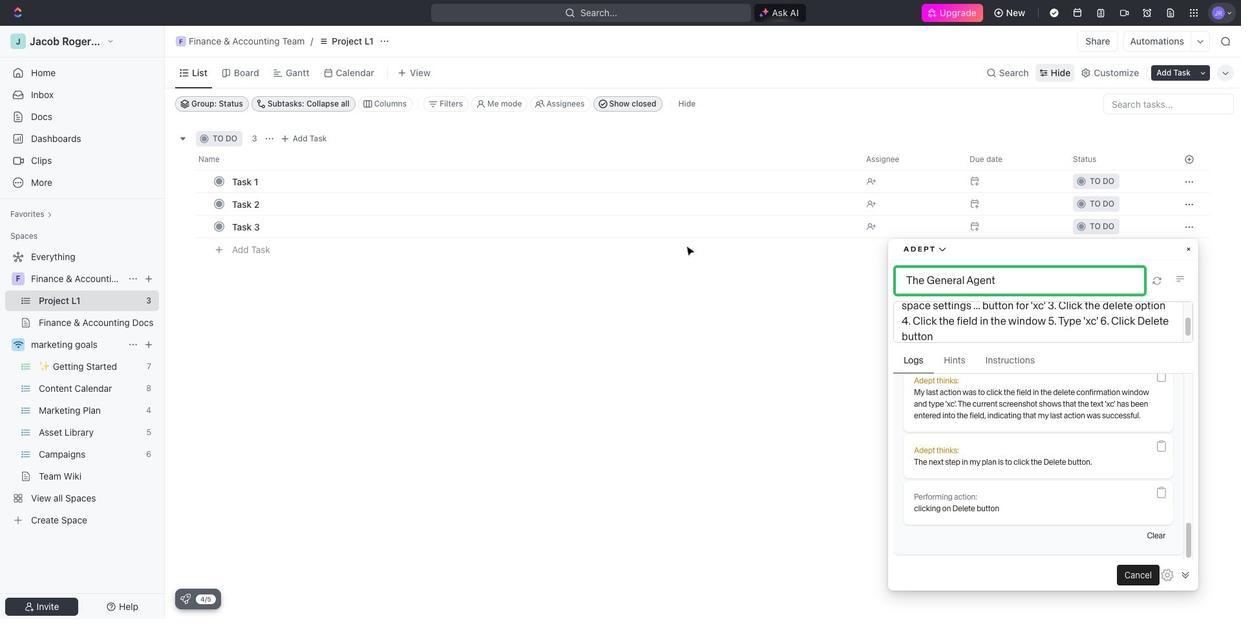 Task type: locate. For each thing, give the bounding box(es) containing it.
tree
[[5, 247, 159, 531]]

1 vertical spatial finance & accounting team, , element
[[12, 273, 25, 286]]

0 vertical spatial finance & accounting team, , element
[[176, 36, 186, 47]]

Search tasks... text field
[[1104, 94, 1233, 114]]

sidebar navigation
[[0, 26, 167, 620]]

finance & accounting team, , element
[[176, 36, 186, 47], [12, 273, 25, 286]]

jacob rogers's workspace, , element
[[10, 34, 26, 49]]

wifi image
[[13, 341, 23, 349]]



Task type: describe. For each thing, give the bounding box(es) containing it.
onboarding checklist button image
[[180, 595, 191, 605]]

onboarding checklist button element
[[180, 595, 191, 605]]

0 horizontal spatial finance & accounting team, , element
[[12, 273, 25, 286]]

1 horizontal spatial finance & accounting team, , element
[[176, 36, 186, 47]]

tree inside sidebar navigation
[[5, 247, 159, 531]]



Task type: vqa. For each thing, say whether or not it's contained in the screenshot.
bottom 50/50
no



